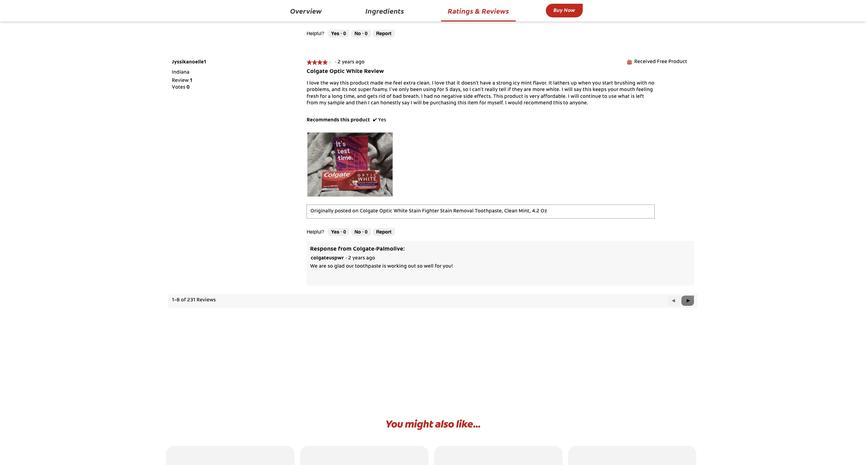 Task type: locate. For each thing, give the bounding box(es) containing it.
report up palmolive:
[[376, 230, 392, 235]]

foamy.
[[373, 88, 388, 93]]

1 vertical spatial toothpaste,
[[475, 209, 503, 214]]

item
[[468, 101, 479, 106]]

so inside i love the way this product made me feel extra clean. i love that it doesn't have a strong icy mint flavor. it lathers up when you start brushing with no problems, and its not super foamy. i've only been using for 5 days, so i can't really tell if they are more white. i will say this keeps your mouth feeling fresh for a long time, and gets rid of bad breath. i had no negative side effects. this product is very affordable. i will continue to use what is left from my sample and then i can honestly say i will be purchasing this item for myself. i would recommend this to anyone.
[[463, 88, 469, 93]]

this down when
[[583, 88, 592, 93]]

of
[[387, 94, 392, 99], [181, 299, 186, 303]]

from
[[307, 101, 318, 106], [338, 247, 352, 253]]

if
[[508, 88, 511, 93]]

ingredients
[[366, 6, 404, 15]]

buy now
[[554, 6, 576, 13]]

0 vertical spatial no
[[355, 31, 361, 36]]

i
[[307, 81, 308, 86], [432, 81, 434, 86], [470, 88, 471, 93], [562, 88, 564, 93], [422, 94, 423, 99], [569, 94, 570, 99], [368, 101, 370, 106], [411, 101, 413, 106], [506, 101, 507, 106]]

1 helpful? from the top
[[307, 31, 325, 36]]

1 vertical spatial report
[[376, 230, 392, 235]]

when
[[579, 81, 592, 86]]

product
[[669, 60, 688, 65]]

1 content helpfulness group from the top
[[307, 30, 395, 38]]

1 horizontal spatial say
[[574, 88, 582, 93]]

reviews right &
[[482, 6, 509, 15]]

is left the working on the bottom of page
[[383, 265, 386, 270]]

content helpfulness group up · 2 years ago on the top left of the page
[[307, 30, 395, 38]]

are
[[524, 88, 532, 93], [319, 265, 327, 270]]

2 vertical spatial white
[[394, 209, 408, 214]]

of up honestly
[[387, 94, 392, 99]]

2 originally from the top
[[311, 209, 334, 214]]

0 vertical spatial toothpaste,
[[475, 10, 503, 15]]

2 vertical spatial yes
[[331, 230, 340, 235]]

1 toothpaste, from the top
[[475, 10, 503, 15]]

the
[[321, 81, 329, 86]]

1 oz from the top
[[541, 10, 548, 15]]

0 vertical spatial originally posted on colgate optic white stain fighter stain removal toothpaste, clean mint, 4.2 oz
[[311, 10, 548, 15]]

i left would
[[506, 101, 507, 106]]

1 vertical spatial from
[[338, 247, 352, 253]]

1 vertical spatial say
[[402, 101, 410, 106]]

1 vertical spatial yes · 0
[[331, 230, 346, 235]]

yes for 2nd the content helpfulness group from the bottom
[[331, 31, 340, 36]]

0 horizontal spatial say
[[402, 101, 410, 106]]

yes right ✔
[[378, 118, 387, 123]]

review inside review 1 votes 0
[[172, 79, 189, 83]]

we are so glad our toothpaste is working out so well for you!
[[310, 265, 453, 270]]

0 horizontal spatial to
[[564, 101, 569, 106]]

of right 1–8
[[181, 299, 186, 303]]

1 vertical spatial no
[[355, 230, 361, 235]]

1 love from the left
[[310, 81, 320, 86]]

clean
[[505, 10, 518, 15], [505, 209, 518, 214]]

1 horizontal spatial are
[[524, 88, 532, 93]]

ago up toothpaste
[[366, 257, 376, 262]]

review up votes
[[172, 79, 189, 83]]

reviews
[[482, 6, 509, 15], [197, 299, 216, 303]]

no right had
[[434, 94, 441, 99]]

from down fresh
[[307, 101, 318, 106]]

years
[[342, 60, 355, 65], [353, 257, 365, 262]]

from up colgateuspwr · 2 years ago
[[338, 247, 352, 253]]

1 originally posted on colgate optic white stain fighter stain removal toothpaste, clean mint, 4.2 oz from the top
[[311, 10, 548, 15]]

2 on from the top
[[353, 209, 359, 214]]

to left 'anyone.'
[[564, 101, 569, 106]]

list
[[172, 78, 193, 91]]

are inside i love the way this product made me feel extra clean. i love that it doesn't have a strong icy mint flavor. it lathers up when you start brushing with no problems, and its not super foamy. i've only been using for 5 days, so i can't really tell if they are more white. i will say this keeps your mouth feeling fresh for a long time, and gets rid of bad breath. i had no negative side effects. this product is very affordable. i will continue to use what is left from my sample and then i can honestly say i will be purchasing this item for myself. i would recommend this to anyone.
[[524, 88, 532, 93]]

a up really
[[493, 81, 496, 86]]

0 vertical spatial from
[[307, 101, 318, 106]]

1 originally from the top
[[311, 10, 334, 15]]

ago up colgate optic white review
[[356, 60, 365, 65]]

1
[[190, 79, 193, 83]]

review up made
[[364, 69, 384, 74]]

no for 1st report button from the bottom
[[355, 230, 361, 235]]

yes
[[331, 31, 340, 36], [378, 118, 387, 123], [331, 230, 340, 235]]

1 vertical spatial 2
[[348, 257, 352, 262]]

1 vertical spatial originally
[[311, 209, 334, 214]]

what
[[618, 94, 630, 99]]

doesn't
[[462, 81, 479, 86]]

0 vertical spatial optic
[[380, 10, 393, 15]]

days,
[[450, 88, 462, 93]]

we
[[310, 265, 318, 270]]

0 horizontal spatial and
[[332, 88, 341, 93]]

0 horizontal spatial from
[[307, 101, 318, 106]]

a left the long at the left top
[[328, 94, 331, 99]]

5
[[446, 88, 449, 93]]

yes up · 2 years ago on the top left of the page
[[331, 31, 340, 36]]

be
[[423, 101, 429, 106]]

2 yes · 0 from the top
[[331, 230, 346, 235]]

of inside i love the way this product made me feel extra clean. i love that it doesn't have a strong icy mint flavor. it lathers up when you start brushing with no problems, and its not super foamy. i've only been using for 5 days, so i can't really tell if they are more white. i will say this keeps your mouth feeling fresh for a long time, and gets rid of bad breath. i had no negative side effects. this product is very affordable. i will continue to use what is left from my sample and then i can honestly say i will be purchasing this item for myself. i would recommend this to anyone.
[[387, 94, 392, 99]]

is left very
[[525, 94, 529, 99]]

overview button
[[284, 4, 329, 19]]

2 no from the top
[[355, 230, 361, 235]]

say down breath.
[[402, 101, 410, 106]]

helpful? down overview button
[[307, 31, 325, 36]]

0 vertical spatial yes
[[331, 31, 340, 36]]

2 content helpfulness group from the top
[[307, 229, 395, 237]]

so up "side"
[[463, 88, 469, 93]]

left
[[636, 94, 645, 99]]

feel
[[394, 81, 403, 86]]

0 horizontal spatial so
[[328, 265, 333, 270]]

indiana
[[172, 70, 190, 75]]

0 vertical spatial mint,
[[519, 10, 531, 15]]

product up would
[[505, 94, 524, 99]]

jyssikanoelle1
[[172, 60, 206, 65]]

love left that
[[435, 81, 445, 86]]

1 vertical spatial on
[[353, 209, 359, 214]]

say
[[574, 88, 582, 93], [402, 101, 410, 106]]

1 vertical spatial report button
[[373, 229, 395, 237]]

to left use
[[603, 94, 608, 99]]

1 horizontal spatial is
[[525, 94, 529, 99]]

this
[[340, 81, 349, 86], [583, 88, 592, 93], [458, 101, 467, 106], [554, 101, 563, 106], [341, 118, 350, 123]]

now
[[564, 6, 576, 13]]

optic
[[380, 10, 393, 15], [330, 69, 345, 74], [380, 209, 393, 214]]

say down up
[[574, 88, 582, 93]]

0 vertical spatial 4.2
[[532, 10, 540, 15]]

years up colgate optic white review
[[342, 60, 355, 65]]

affordable.
[[541, 94, 567, 99]]

1 vertical spatial oz
[[541, 209, 548, 214]]

for
[[438, 88, 444, 93], [320, 94, 327, 99], [480, 101, 487, 106], [435, 265, 442, 270]]

·
[[341, 31, 342, 36], [362, 31, 364, 36], [335, 60, 337, 65], [341, 230, 342, 235], [362, 230, 364, 235], [346, 257, 347, 262]]

0 vertical spatial content helpfulness group
[[307, 30, 395, 38]]

★★★★★
[[307, 60, 333, 65], [307, 60, 333, 65]]

years down "response from colgate-palmolive:"
[[353, 257, 365, 262]]

0 vertical spatial oz
[[541, 10, 548, 15]]

0 horizontal spatial of
[[181, 299, 186, 303]]

1 horizontal spatial no
[[649, 81, 655, 86]]

on
[[353, 10, 359, 15], [353, 209, 359, 214]]

2 vertical spatial will
[[414, 101, 422, 106]]

i up problems,
[[307, 81, 308, 86]]

like…
[[456, 418, 481, 431]]

2 no · 0 from the top
[[355, 230, 368, 235]]

colgate
[[360, 10, 378, 15], [307, 69, 328, 74], [360, 209, 378, 214]]

are right "we"
[[319, 265, 327, 270]]

helpful? up response
[[307, 230, 325, 235]]

0 horizontal spatial love
[[310, 81, 320, 86]]

0 vertical spatial review
[[364, 69, 384, 74]]

report
[[376, 31, 392, 36], [376, 230, 392, 235]]

1 vertical spatial mint,
[[519, 209, 531, 214]]

0 vertical spatial clean
[[505, 10, 518, 15]]

1 horizontal spatial love
[[435, 81, 445, 86]]

for up my
[[320, 94, 327, 99]]

are down mint
[[524, 88, 532, 93]]

originally posted on colgate optic white stain fighter stain removal toothpaste, clean mint, 4.2 oz
[[311, 10, 548, 15], [311, 209, 548, 214]]

0 vertical spatial are
[[524, 88, 532, 93]]

and down time,
[[346, 101, 355, 106]]

and up then
[[357, 94, 366, 99]]

received
[[635, 60, 656, 65]]

1 horizontal spatial and
[[346, 101, 355, 106]]

1 vertical spatial fighter
[[422, 209, 439, 214]]

oz
[[541, 10, 548, 15], [541, 209, 548, 214]]

1 horizontal spatial of
[[387, 94, 392, 99]]

2 up colgate optic white review
[[338, 60, 341, 65]]

2 vertical spatial product
[[351, 118, 370, 123]]

2 fighter from the top
[[422, 209, 439, 214]]

2 vertical spatial and
[[346, 101, 355, 106]]

way
[[330, 81, 339, 86]]

bad
[[393, 94, 402, 99]]

1 vertical spatial content helpfulness group
[[307, 229, 395, 237]]

love
[[310, 81, 320, 86], [435, 81, 445, 86]]

2 clean from the top
[[505, 209, 518, 214]]

purchasing
[[430, 101, 457, 106]]

0 horizontal spatial a
[[328, 94, 331, 99]]

1 horizontal spatial to
[[603, 94, 608, 99]]

1 horizontal spatial ago
[[366, 257, 376, 262]]

2 toothpaste, from the top
[[475, 209, 503, 214]]

strong
[[497, 81, 512, 86]]

will down up
[[565, 88, 573, 93]]

1 vertical spatial to
[[564, 101, 569, 106]]

1 no from the top
[[355, 31, 361, 36]]

no · 0 for 1st report button from the bottom
[[355, 230, 368, 235]]

myself.
[[488, 101, 504, 106]]

0 vertical spatial fighter
[[422, 10, 439, 15]]

0 horizontal spatial ago
[[356, 60, 365, 65]]

· up · 2 years ago on the top left of the page
[[341, 31, 342, 36]]

2 report from the top
[[376, 230, 392, 235]]

0 up "response from colgate-palmolive:"
[[344, 230, 346, 235]]

ratings & reviews button
[[441, 4, 516, 22]]

0 horizontal spatial are
[[319, 265, 327, 270]]

0 vertical spatial report button
[[373, 30, 395, 38]]

1 vertical spatial optic
[[330, 69, 345, 74]]

free
[[658, 60, 668, 65]]

0 right votes
[[187, 85, 190, 90]]

have
[[480, 81, 492, 86]]

yes · 0 up · 2 years ago on the top left of the page
[[331, 31, 346, 36]]

no up "response from colgate-palmolive:"
[[355, 230, 361, 235]]

so
[[463, 88, 469, 93], [328, 265, 333, 270], [418, 265, 423, 270]]

1 no · 0 from the top
[[355, 31, 368, 36]]

i down breath.
[[411, 101, 413, 106]]

this down affordable. at right
[[554, 101, 563, 106]]

1 yes · 0 from the top
[[331, 31, 346, 36]]

buy now button
[[546, 4, 583, 17]]

recommend
[[524, 101, 553, 106]]

content helpfulness group
[[307, 30, 395, 38], [307, 229, 395, 237]]

1 vertical spatial no · 0
[[355, 230, 368, 235]]

white
[[394, 10, 408, 15], [346, 69, 363, 74], [394, 209, 408, 214]]

0 vertical spatial helpful?
[[307, 31, 325, 36]]

2 up our
[[348, 257, 352, 262]]

2 helpful? from the top
[[307, 230, 325, 235]]

no
[[649, 81, 655, 86], [434, 94, 441, 99]]

· 2 years ago
[[335, 60, 367, 65]]

1 vertical spatial 4.2
[[532, 209, 540, 214]]

0 down 'ingredients' button
[[365, 31, 368, 36]]

report button down 'ingredients' button
[[373, 30, 395, 38]]

for left 5
[[438, 88, 444, 93]]

they
[[513, 88, 523, 93]]

1 vertical spatial originally posted on colgate optic white stain fighter stain removal toothpaste, clean mint, 4.2 oz
[[311, 209, 548, 214]]

fresh
[[307, 94, 319, 99]]

reviews right 231
[[197, 299, 216, 303]]

report button up palmolive:
[[373, 229, 395, 237]]

so down colgateuspwr
[[328, 265, 333, 270]]

1 horizontal spatial so
[[418, 265, 423, 270]]

1 fighter from the top
[[422, 10, 439, 15]]

product
[[350, 81, 369, 86], [505, 94, 524, 99], [351, 118, 370, 123]]

1 vertical spatial white
[[346, 69, 363, 74]]

1 vertical spatial and
[[357, 94, 366, 99]]

0 vertical spatial on
[[353, 10, 359, 15]]

this down "side"
[[458, 101, 467, 106]]

0 vertical spatial report
[[376, 31, 392, 36]]

yes up response
[[331, 230, 340, 235]]

2 originally posted on colgate optic white stain fighter stain removal toothpaste, clean mint, 4.2 oz from the top
[[311, 209, 548, 214]]

will up 'anyone.'
[[571, 94, 579, 99]]

0 vertical spatial yes · 0
[[331, 31, 346, 36]]

product up the "super"
[[350, 81, 369, 86]]

will left "be"
[[414, 101, 422, 106]]

report for first the content helpfulness group from the bottom
[[376, 230, 392, 235]]

1 vertical spatial no
[[434, 94, 441, 99]]

0 horizontal spatial 2
[[338, 60, 341, 65]]

using
[[424, 88, 436, 93]]

removal
[[454, 10, 474, 15], [454, 209, 474, 214]]

1 vertical spatial review
[[172, 79, 189, 83]]

1 vertical spatial clean
[[505, 209, 518, 214]]

so right out
[[418, 265, 423, 270]]

yes for first the content helpfulness group from the bottom
[[331, 230, 340, 235]]

originally
[[311, 10, 334, 15], [311, 209, 334, 214]]

2
[[338, 60, 341, 65], [348, 257, 352, 262]]

recommends
[[307, 118, 340, 123]]

yes · 0
[[331, 31, 346, 36], [331, 230, 346, 235]]

tell
[[499, 88, 507, 93]]

0 vertical spatial say
[[574, 88, 582, 93]]

1 vertical spatial helpful?
[[307, 230, 325, 235]]

no · 0 up · 2 years ago on the top left of the page
[[355, 31, 368, 36]]

i down lathers
[[562, 88, 564, 93]]

your
[[608, 88, 619, 93]]

0 vertical spatial reviews
[[482, 6, 509, 15]]

no · 0 up "response from colgate-palmolive:"
[[355, 230, 368, 235]]

no up · 2 years ago on the top left of the page
[[355, 31, 361, 36]]

0 vertical spatial of
[[387, 94, 392, 99]]

1 horizontal spatial reviews
[[482, 6, 509, 15]]

1 vertical spatial reviews
[[197, 299, 216, 303]]

and up the long at the left top
[[332, 88, 341, 93]]

ago
[[356, 60, 365, 65], [366, 257, 376, 262]]

more
[[533, 88, 545, 93]]

► button
[[682, 296, 695, 306]]

report down 'ingredients' button
[[376, 31, 392, 36]]

1 vertical spatial posted
[[335, 209, 351, 214]]

◄
[[672, 299, 676, 304]]

product left ✔
[[351, 118, 370, 123]]

this down sample
[[341, 118, 350, 123]]

1 vertical spatial of
[[181, 299, 186, 303]]

1 report from the top
[[376, 31, 392, 36]]

content helpfulness group up "response from colgate-palmolive:"
[[307, 229, 395, 237]]

is left left on the right top
[[631, 94, 635, 99]]

0 vertical spatial removal
[[454, 10, 474, 15]]

no right with
[[649, 81, 655, 86]]

yes · 0 up response
[[331, 230, 346, 235]]

0 vertical spatial no · 0
[[355, 31, 368, 36]]

honestly
[[381, 101, 401, 106]]

0 vertical spatial posted
[[335, 10, 351, 15]]

love up problems,
[[310, 81, 320, 86]]

yes · 0 for 1st report button from the bottom
[[331, 230, 346, 235]]



Task type: describe. For each thing, give the bounding box(es) containing it.
our
[[346, 265, 354, 270]]

no for 2nd report button from the bottom
[[355, 31, 361, 36]]

1–8 of 231 reviews
[[172, 299, 218, 303]]

· down 'ingredients' button
[[362, 31, 364, 36]]

2 horizontal spatial is
[[631, 94, 635, 99]]

2 report button from the top
[[373, 229, 395, 237]]

might
[[405, 418, 433, 431]]

negative
[[442, 94, 463, 99]]

list containing review
[[172, 78, 193, 91]]

effects.
[[475, 94, 493, 99]]

flavor.
[[533, 81, 548, 86]]

✔
[[373, 118, 377, 123]]

very
[[530, 94, 540, 99]]

1 clean from the top
[[505, 10, 518, 15]]

ingredients button
[[359, 4, 411, 19]]

white.
[[546, 88, 561, 93]]

i left can
[[368, 101, 370, 106]]

yes · 0 for 2nd report button from the bottom
[[331, 31, 346, 36]]

start
[[603, 81, 614, 86]]

for down effects.
[[480, 101, 487, 106]]

1 vertical spatial a
[[328, 94, 331, 99]]

review photo 1. image
[[308, 133, 393, 197]]

keeps
[[593, 88, 607, 93]]

◄ button
[[668, 296, 681, 306]]

then
[[356, 101, 367, 106]]

continue
[[581, 94, 602, 99]]

it
[[549, 81, 553, 86]]

i up the using
[[432, 81, 434, 86]]

can't
[[473, 88, 484, 93]]

i've
[[390, 88, 398, 93]]

0 horizontal spatial reviews
[[197, 299, 216, 303]]

ratings & reviews
[[448, 6, 509, 15]]

only
[[399, 88, 409, 93]]

with
[[637, 81, 648, 86]]

1 vertical spatial years
[[353, 257, 365, 262]]

0 vertical spatial years
[[342, 60, 355, 65]]

helpful? for 2nd the content helpfulness group from the bottom
[[307, 31, 325, 36]]

1 mint, from the top
[[519, 10, 531, 15]]

mint
[[521, 81, 532, 86]]

reviews inside button
[[482, 6, 509, 15]]

you might also like…
[[386, 418, 481, 431]]

0 up colgate-
[[365, 230, 368, 235]]

· up our
[[346, 257, 347, 262]]

well
[[424, 265, 434, 270]]

time,
[[344, 94, 356, 99]]

i right affordable. at right
[[569, 94, 570, 99]]

1 vertical spatial colgate
[[307, 69, 328, 74]]

from inside i love the way this product made me feel extra clean. i love that it doesn't have a strong icy mint flavor. it lathers up when you start brushing with no problems, and its not super foamy. i've only been using for 5 days, so i can't really tell if they are more white. i will say this keeps your mouth feeling fresh for a long time, and gets rid of bad breath. i had no negative side effects. this product is very affordable. i will continue to use what is left from my sample and then i can honestly say i will be purchasing this item for myself. i would recommend this to anyone.
[[307, 101, 318, 106]]

breath.
[[403, 94, 420, 99]]

2 mint, from the top
[[519, 209, 531, 214]]

super
[[358, 88, 371, 93]]

i left had
[[422, 94, 423, 99]]

buy
[[554, 6, 563, 13]]

2 4.2 from the top
[[532, 209, 540, 214]]

1 removal from the top
[[454, 10, 474, 15]]

0 vertical spatial product
[[350, 81, 369, 86]]

report for 2nd the content helpfulness group from the bottom
[[376, 31, 392, 36]]

response
[[310, 247, 337, 253]]

0 horizontal spatial no
[[434, 94, 441, 99]]

been
[[410, 88, 422, 93]]

2 posted from the top
[[335, 209, 351, 214]]

⊞ received free product
[[627, 60, 688, 65]]

brushing
[[615, 81, 636, 86]]

clean.
[[417, 81, 431, 86]]

1 horizontal spatial from
[[338, 247, 352, 253]]

extra
[[404, 81, 416, 86]]

2 vertical spatial colgate
[[360, 209, 378, 214]]

2 vertical spatial optic
[[380, 209, 393, 214]]

sample
[[328, 101, 345, 106]]

0 vertical spatial colgate
[[360, 10, 378, 15]]

overview
[[290, 6, 322, 15]]

0 up · 2 years ago on the top left of the page
[[344, 31, 346, 36]]

ratings
[[448, 6, 474, 15]]

&
[[475, 6, 480, 15]]

0 horizontal spatial is
[[383, 265, 386, 270]]

1 vertical spatial will
[[571, 94, 579, 99]]

not
[[349, 88, 357, 93]]

0 inside review 1 votes 0
[[187, 85, 190, 90]]

use
[[609, 94, 617, 99]]

had
[[424, 94, 433, 99]]

0 vertical spatial to
[[603, 94, 608, 99]]

anyone.
[[570, 101, 589, 106]]

0 vertical spatial ago
[[356, 60, 365, 65]]

feeling
[[637, 88, 653, 93]]

colgate-
[[353, 247, 377, 253]]

lathers
[[554, 81, 570, 86]]

0 vertical spatial will
[[565, 88, 573, 93]]

side
[[464, 94, 473, 99]]

2 oz from the top
[[541, 209, 548, 214]]

helpful? for first the content helpfulness group from the bottom
[[307, 230, 325, 235]]

· up colgate-
[[362, 230, 364, 235]]

1 posted from the top
[[335, 10, 351, 15]]

recommends this product ✔ yes
[[307, 118, 387, 123]]

this up 'its'
[[340, 81, 349, 86]]

· up "response from colgate-palmolive:"
[[341, 230, 342, 235]]

working
[[388, 265, 407, 270]]

toothpaste
[[355, 265, 381, 270]]

really
[[485, 88, 498, 93]]

me
[[385, 81, 392, 86]]

no · 0 for 2nd report button from the bottom
[[355, 31, 368, 36]]

icy
[[513, 81, 520, 86]]

1 horizontal spatial a
[[493, 81, 496, 86]]

mouth
[[620, 88, 636, 93]]

glad
[[335, 265, 345, 270]]

votes
[[172, 85, 186, 90]]

also
[[435, 418, 454, 431]]

this
[[494, 94, 504, 99]]

2 removal from the top
[[454, 209, 474, 214]]

0 vertical spatial and
[[332, 88, 341, 93]]

1–8 of 231 reviews alert
[[172, 299, 218, 303]]

its
[[342, 88, 348, 93]]

2 love from the left
[[435, 81, 445, 86]]

colgateuspwr
[[311, 257, 344, 262]]

1 vertical spatial yes
[[378, 118, 387, 123]]

►
[[687, 299, 691, 304]]

⊞
[[627, 60, 633, 65]]

0 vertical spatial white
[[394, 10, 408, 15]]

1 on from the top
[[353, 10, 359, 15]]

can
[[371, 101, 380, 106]]

· up colgate optic white review
[[335, 60, 337, 65]]

problems,
[[307, 88, 331, 93]]

i down the 'doesn't'
[[470, 88, 471, 93]]

response from colgate-palmolive:
[[310, 247, 405, 253]]

0 vertical spatial 2
[[338, 60, 341, 65]]

colgateuspwr · 2 years ago
[[311, 257, 378, 262]]

you!
[[443, 265, 453, 270]]

colgate optic white review
[[307, 69, 384, 74]]

1 horizontal spatial 2
[[348, 257, 352, 262]]

1 vertical spatial product
[[505, 94, 524, 99]]

231
[[187, 299, 196, 303]]

made
[[371, 81, 384, 86]]

for right well
[[435, 265, 442, 270]]

1 report button from the top
[[373, 30, 395, 38]]

1 vertical spatial ago
[[366, 257, 376, 262]]

i love the way this product made me feel extra clean. i love that it doesn't have a strong icy mint flavor. it lathers up when you start brushing with no problems, and its not super foamy. i've only been using for 5 days, so i can't really tell if they are more white. i will say this keeps your mouth feeling fresh for a long time, and gets rid of bad breath. i had no negative side effects. this product is very affordable. i will continue to use what is left from my sample and then i can honestly say i will be purchasing this item for myself. i would recommend this to anyone.
[[307, 81, 655, 106]]

1 4.2 from the top
[[532, 10, 540, 15]]

gets
[[367, 94, 378, 99]]

1 horizontal spatial review
[[364, 69, 384, 74]]



Task type: vqa. For each thing, say whether or not it's contained in the screenshot.
that
yes



